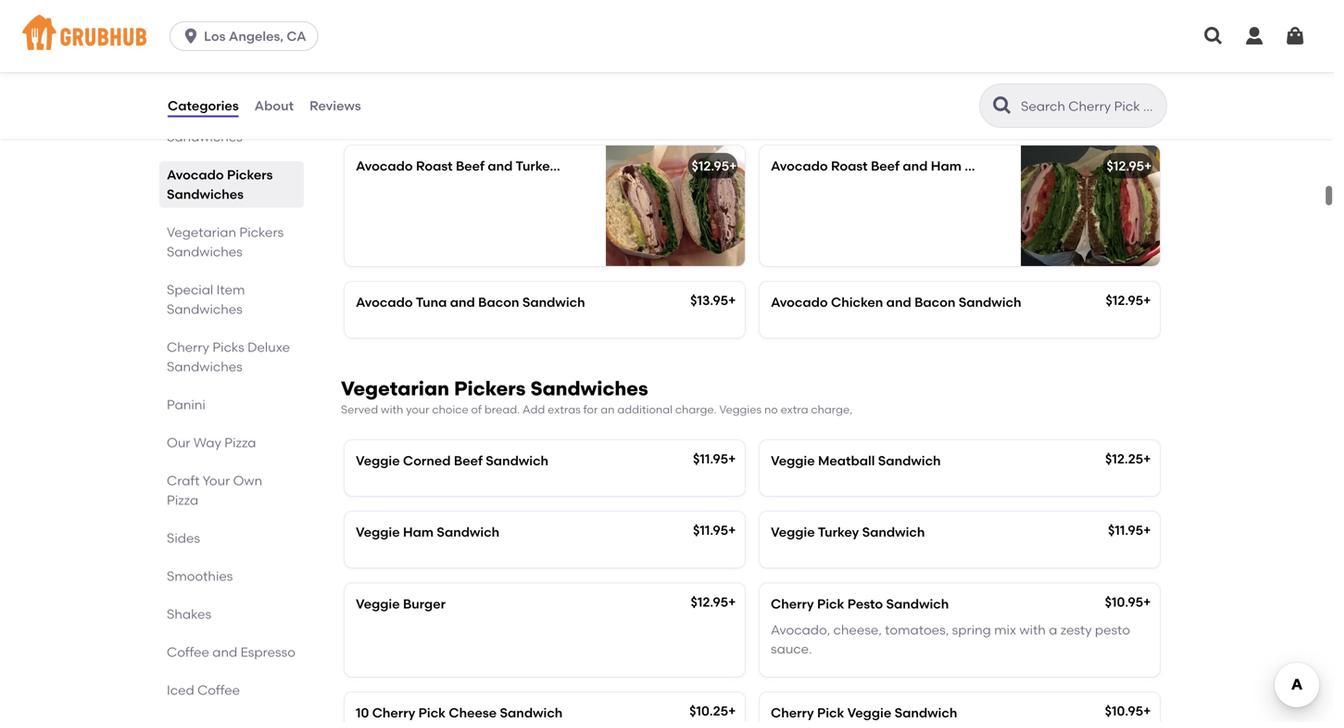 Task type: locate. For each thing, give the bounding box(es) containing it.
pick left pesto in the right bottom of the page
[[818, 596, 845, 612]]

0 horizontal spatial pizza
[[167, 492, 199, 508]]

veggie for veggie corned beef sandwich
[[356, 453, 400, 468]]

a
[[1050, 622, 1058, 638]]

beef
[[456, 158, 485, 174], [871, 158, 900, 174], [454, 453, 483, 468]]

pesto
[[848, 596, 884, 612]]

$10.95 + down the pesto
[[1106, 703, 1152, 719]]

pizza down the craft
[[167, 492, 199, 508]]

cherry right the 10
[[372, 705, 416, 721]]

your
[[406, 403, 430, 416]]

1 vertical spatial with
[[1020, 622, 1046, 638]]

pickers
[[221, 109, 266, 125], [227, 167, 273, 183], [240, 224, 284, 240], [454, 377, 526, 400]]

veggie for veggie turkey sandwich
[[771, 524, 815, 540]]

1 vertical spatial $10.95 +
[[1106, 703, 1152, 719]]

10 cherry pick cheese sandwich
[[356, 705, 563, 721]]

chicken inside the chicken pickers sandwiches
[[167, 109, 218, 125]]

0 horizontal spatial svg image
[[182, 27, 200, 45]]

+ for cherry pick veggie sandwich
[[1144, 703, 1152, 719]]

veggie turkey sandwich
[[771, 524, 926, 540]]

cheese,
[[834, 622, 882, 638]]

sandwiches inside 'vegetarian pickers sandwiches'
[[167, 244, 243, 260]]

0 vertical spatial pizza
[[225, 435, 256, 451]]

avocado roast beef and turkey sandwich
[[356, 158, 623, 174]]

$10.95 + for $10.25 +
[[1106, 703, 1152, 719]]

avocado pickers sandwiches
[[167, 167, 273, 202]]

1 horizontal spatial pizza
[[225, 435, 256, 451]]

veggie meatball sandwich
[[771, 453, 941, 468]]

ca
[[287, 28, 307, 44]]

$12.25
[[1106, 451, 1144, 467]]

$10.95
[[1106, 594, 1144, 610], [1106, 703, 1144, 719]]

coffee right iced
[[198, 682, 240, 698]]

+ for veggie corned beef sandwich
[[729, 451, 736, 467]]

panini
[[167, 397, 206, 413]]

item
[[217, 282, 245, 298]]

pick down cheese,
[[818, 705, 845, 721]]

svg image
[[1244, 25, 1266, 47], [1285, 25, 1307, 47]]

veggie
[[356, 453, 400, 468], [771, 453, 815, 468], [356, 524, 400, 540], [771, 524, 815, 540], [356, 596, 400, 612], [848, 705, 892, 721]]

cheese
[[449, 705, 497, 721]]

pickers for chicken pickers sandwiches
[[221, 109, 266, 125]]

pizza right the way
[[225, 435, 256, 451]]

sandwiches down special on the top left of page
[[167, 301, 243, 317]]

cherry for cherry picks deluxe sandwiches
[[167, 339, 209, 355]]

+ for veggie burger
[[729, 594, 736, 610]]

sandwiches inside cherry picks deluxe sandwiches
[[167, 359, 243, 375]]

pick
[[818, 596, 845, 612], [419, 705, 446, 721], [818, 705, 845, 721]]

pickers inside avocado pickers sandwiches
[[227, 167, 273, 183]]

vegetarian for vegetarian pickers sandwiches served with your choice of bread. add extras for an additional charge. veggies no extra charge,
[[341, 377, 450, 400]]

+ for veggie meatball sandwich
[[1144, 451, 1152, 467]]

2 $10.95 from the top
[[1106, 703, 1144, 719]]

1 roast from the left
[[416, 158, 453, 174]]

1 vertical spatial pizza
[[167, 492, 199, 508]]

$10.95 for $12.95 +
[[1106, 594, 1144, 610]]

pickers inside the "vegetarian pickers sandwiches served with your choice of bread. add extras for an additional charge. veggies no extra charge,"
[[454, 377, 526, 400]]

vegetarian inside 'vegetarian pickers sandwiches'
[[167, 224, 236, 240]]

cherry left "picks"
[[167, 339, 209, 355]]

own
[[233, 473, 262, 489]]

categories button
[[167, 72, 240, 139]]

tomatoes,
[[886, 622, 950, 638]]

$10.95 up the pesto
[[1106, 594, 1144, 610]]

beef for ham
[[871, 158, 900, 174]]

$11.95
[[693, 451, 729, 467], [693, 522, 729, 538], [1109, 522, 1144, 538]]

avocado roast beef and ham sandwich image
[[1022, 146, 1161, 266]]

$10.25 +
[[690, 703, 736, 719]]

sandwiches for avocado pickers sandwiches
[[167, 186, 244, 202]]

sandwich
[[560, 158, 623, 174], [965, 158, 1028, 174], [523, 294, 586, 310], [959, 294, 1022, 310], [486, 453, 549, 468], [879, 453, 941, 468], [437, 524, 500, 540], [863, 524, 926, 540], [887, 596, 950, 612], [500, 705, 563, 721], [895, 705, 958, 721]]

sandwiches up 'vegetarian pickers sandwiches'
[[167, 186, 244, 202]]

0 vertical spatial with
[[381, 403, 404, 416]]

sandwiches
[[167, 129, 243, 145], [167, 186, 244, 202], [167, 244, 243, 260], [167, 301, 243, 317], [167, 359, 243, 375], [531, 377, 649, 400]]

1 vertical spatial coffee
[[198, 682, 240, 698]]

1 horizontal spatial bacon
[[915, 294, 956, 310]]

2 $10.95 + from the top
[[1106, 703, 1152, 719]]

bread.
[[485, 403, 520, 416]]

1 horizontal spatial turkey
[[818, 524, 860, 540]]

of
[[471, 403, 482, 416]]

cherry for cherry pick veggie sandwich
[[771, 705, 815, 721]]

about button
[[254, 72, 295, 139]]

sandwiches for vegetarian pickers sandwiches served with your choice of bread. add extras for an additional charge. veggies no extra charge,
[[531, 377, 649, 400]]

with
[[381, 403, 404, 416], [1020, 622, 1046, 638]]

1 vertical spatial chicken
[[832, 294, 884, 310]]

extras
[[548, 403, 581, 416]]

1 horizontal spatial with
[[1020, 622, 1046, 638]]

bacon for chicken
[[915, 294, 956, 310]]

vegetarian down avocado pickers sandwiches
[[167, 224, 236, 240]]

1 bacon from the left
[[479, 294, 520, 310]]

0 horizontal spatial with
[[381, 403, 404, 416]]

sandwiches inside avocado pickers sandwiches
[[167, 186, 244, 202]]

cherry down sauce.
[[771, 705, 815, 721]]

charge,
[[812, 403, 853, 416]]

cherry up avocado, in the bottom right of the page
[[771, 596, 815, 612]]

vegetarian inside the "vegetarian pickers sandwiches served with your choice of bread. add extras for an additional charge. veggies no extra charge,"
[[341, 377, 450, 400]]

$12.95
[[692, 158, 730, 174], [1107, 158, 1145, 174], [1106, 293, 1144, 308], [691, 594, 729, 610]]

search icon image
[[992, 95, 1014, 117]]

0 horizontal spatial roast
[[416, 158, 453, 174]]

sandwiches down "picks"
[[167, 359, 243, 375]]

bacon
[[479, 294, 520, 310], [915, 294, 956, 310]]

picks
[[213, 339, 245, 355]]

avocado
[[356, 158, 413, 174], [771, 158, 828, 174], [167, 167, 224, 183], [356, 294, 413, 310], [771, 294, 828, 310]]

pickers inside 'vegetarian pickers sandwiches'
[[240, 224, 284, 240]]

2 bacon from the left
[[915, 294, 956, 310]]

sandwiches inside special item sandwiches
[[167, 301, 243, 317]]

avocado chicken and bacon sandwich
[[771, 294, 1022, 310]]

0 vertical spatial ham
[[932, 158, 962, 174]]

1 vertical spatial $10.95
[[1106, 703, 1144, 719]]

spring
[[953, 622, 992, 638]]

1 vertical spatial vegetarian
[[341, 377, 450, 400]]

veggie for veggie meatball sandwich
[[771, 453, 815, 468]]

0 vertical spatial chicken
[[167, 109, 218, 125]]

cherry inside cherry picks deluxe sandwiches
[[167, 339, 209, 355]]

avocado blt sandwich image
[[1022, 9, 1161, 130]]

with inside the "vegetarian pickers sandwiches served with your choice of bread. add extras for an additional charge. veggies no extra charge,"
[[381, 403, 404, 416]]

0 horizontal spatial svg image
[[1244, 25, 1266, 47]]

$13.95 +
[[691, 293, 736, 308]]

$12.95 +
[[692, 158, 737, 174], [1107, 158, 1153, 174], [1106, 293, 1152, 308], [691, 594, 736, 610]]

2 svg image from the left
[[1285, 25, 1307, 47]]

and
[[488, 158, 513, 174], [903, 158, 928, 174], [450, 294, 475, 310], [887, 294, 912, 310], [213, 644, 238, 660]]

with left a
[[1020, 622, 1046, 638]]

$11.95 for veggie meatball sandwich
[[693, 451, 729, 467]]

0 vertical spatial $10.95 +
[[1106, 594, 1152, 610]]

2 roast from the left
[[832, 158, 868, 174]]

10
[[356, 705, 369, 721]]

$10.95 +
[[1106, 594, 1152, 610], [1106, 703, 1152, 719]]

$10.95 for $10.25 +
[[1106, 703, 1144, 719]]

sides
[[167, 530, 200, 546]]

pickers inside the chicken pickers sandwiches
[[221, 109, 266, 125]]

$10.95 down the pesto
[[1106, 703, 1144, 719]]

1 $10.95 from the top
[[1106, 594, 1144, 610]]

1 horizontal spatial vegetarian
[[341, 377, 450, 400]]

1 horizontal spatial svg image
[[1285, 25, 1307, 47]]

0 horizontal spatial vegetarian
[[167, 224, 236, 240]]

0 horizontal spatial chicken
[[167, 109, 218, 125]]

chicken pickers sandwiches
[[167, 109, 266, 145]]

pizza
[[225, 435, 256, 451], [167, 492, 199, 508]]

pick for cherry pick pesto sandwich
[[818, 596, 845, 612]]

0 vertical spatial $10.95
[[1106, 594, 1144, 610]]

ham
[[932, 158, 962, 174], [403, 524, 434, 540]]

sandwiches up special on the top left of page
[[167, 244, 243, 260]]

1 $10.95 + from the top
[[1106, 594, 1152, 610]]

0 vertical spatial turkey
[[516, 158, 557, 174]]

0 horizontal spatial ham
[[403, 524, 434, 540]]

veggie ham sandwich
[[356, 524, 500, 540]]

turkey
[[516, 158, 557, 174], [818, 524, 860, 540]]

1 horizontal spatial svg image
[[1203, 25, 1226, 47]]

coffee
[[167, 644, 209, 660], [198, 682, 240, 698]]

1 horizontal spatial roast
[[832, 158, 868, 174]]

pizza inside craft your own pizza
[[167, 492, 199, 508]]

svg image inside los angeles, ca button
[[182, 27, 200, 45]]

your
[[203, 473, 230, 489]]

cherry for cherry pick pesto sandwich
[[771, 596, 815, 612]]

sandwiches up the 'for'
[[531, 377, 649, 400]]

our
[[167, 435, 191, 451]]

+ for avocado tuna and bacon sandwich
[[729, 293, 736, 308]]

avocado roast beef and turkey sandwich image
[[606, 146, 745, 266]]

chicken
[[167, 109, 218, 125], [832, 294, 884, 310]]

1 vertical spatial ham
[[403, 524, 434, 540]]

1 vertical spatial turkey
[[818, 524, 860, 540]]

with left your at the bottom left
[[381, 403, 404, 416]]

0 horizontal spatial bacon
[[479, 294, 520, 310]]

with inside avocado, cheese, tomatoes, spring mix with a zesty pesto sauce.
[[1020, 622, 1046, 638]]

$10.95 + up the pesto
[[1106, 594, 1152, 610]]

$12.25 +
[[1106, 451, 1152, 467]]

+
[[730, 158, 737, 174], [1145, 158, 1153, 174], [729, 293, 736, 308], [1144, 293, 1152, 308], [729, 451, 736, 467], [1144, 451, 1152, 467], [729, 522, 736, 538], [1144, 522, 1152, 538], [729, 594, 736, 610], [1144, 594, 1152, 610], [729, 703, 736, 719], [1144, 703, 1152, 719]]

sandwiches inside the chicken pickers sandwiches
[[167, 129, 243, 145]]

pickers for vegetarian pickers sandwiches served with your choice of bread. add extras for an additional charge. veggies no extra charge,
[[454, 377, 526, 400]]

beef for turkey
[[456, 158, 485, 174]]

vegetarian up your at the bottom left
[[341, 377, 450, 400]]

cherry pick pesto sandwich
[[771, 596, 950, 612]]

coffee down the shakes
[[167, 644, 209, 660]]

sandwiches inside the "vegetarian pickers sandwiches served with your choice of bread. add extras for an additional charge. veggies no extra charge,"
[[531, 377, 649, 400]]

iced coffee
[[167, 682, 240, 698]]

+ for veggie ham sandwich
[[729, 522, 736, 538]]

cherry
[[167, 339, 209, 355], [771, 596, 815, 612], [372, 705, 416, 721], [771, 705, 815, 721]]

avocado,
[[771, 622, 831, 638]]

0 vertical spatial vegetarian
[[167, 224, 236, 240]]

sandwiches for vegetarian pickers sandwiches
[[167, 244, 243, 260]]

avocado roast beef and ham sandwich
[[771, 158, 1028, 174]]

1 svg image from the left
[[1244, 25, 1266, 47]]

los
[[204, 28, 226, 44]]

los angeles, ca
[[204, 28, 307, 44]]

sandwiches down categories
[[167, 129, 243, 145]]

svg image
[[1203, 25, 1226, 47], [182, 27, 200, 45]]

add
[[523, 403, 545, 416]]



Task type: describe. For each thing, give the bounding box(es) containing it.
veggie for veggie burger
[[356, 596, 400, 612]]

about
[[255, 98, 294, 113]]

$10.25
[[690, 703, 729, 719]]

pickers for vegetarian pickers sandwiches
[[240, 224, 284, 240]]

smoothies
[[167, 568, 233, 584]]

espresso
[[241, 644, 296, 660]]

zesty
[[1061, 622, 1093, 638]]

veggie corned beef sandwich
[[356, 453, 549, 468]]

$11.95 + for veggie meatball sandwich
[[693, 451, 736, 467]]

avocado for avocado chicken and bacon sandwich
[[771, 294, 828, 310]]

1 horizontal spatial ham
[[932, 158, 962, 174]]

0 vertical spatial coffee
[[167, 644, 209, 660]]

avocado inside avocado pickers sandwiches
[[167, 167, 224, 183]]

pickers for avocado pickers sandwiches
[[227, 167, 273, 183]]

avocado, cheese, tomatoes, spring mix with a zesty pesto sauce.
[[771, 622, 1131, 657]]

an
[[601, 403, 615, 416]]

avocado tuna and bacon sandwich
[[356, 294, 586, 310]]

reviews
[[310, 98, 361, 113]]

vegetarian for vegetarian pickers sandwiches
[[167, 224, 236, 240]]

cherry pick veggie sandwich
[[771, 705, 958, 721]]

$11.95 + for veggie turkey sandwich
[[693, 522, 736, 538]]

$11.95 for veggie turkey sandwich
[[693, 522, 729, 538]]

roast for avocado roast beef and turkey sandwich
[[416, 158, 453, 174]]

craft
[[167, 473, 200, 489]]

bacon for tuna
[[479, 294, 520, 310]]

los angeles, ca button
[[170, 21, 326, 51]]

burger
[[403, 596, 446, 612]]

craft your own pizza
[[167, 473, 262, 508]]

sandwiches for chicken pickers sandwiches
[[167, 129, 243, 145]]

categories
[[168, 98, 239, 113]]

pesto
[[1096, 622, 1131, 638]]

way
[[194, 435, 222, 451]]

1 horizontal spatial chicken
[[832, 294, 884, 310]]

choice
[[432, 403, 469, 416]]

+ for 10 cherry pick cheese sandwich
[[729, 703, 736, 719]]

vegetarian pickers sandwiches served with your choice of bread. add extras for an additional charge. veggies no extra charge,
[[341, 377, 853, 416]]

corned
[[403, 453, 451, 468]]

veggies
[[720, 403, 762, 416]]

deluxe
[[248, 339, 290, 355]]

meatball
[[819, 453, 876, 468]]

Search Cherry Pick Cafe search field
[[1020, 97, 1162, 115]]

angeles,
[[229, 28, 284, 44]]

special item sandwiches
[[167, 282, 245, 317]]

avocado for avocado roast beef and ham sandwich
[[771, 158, 828, 174]]

charge.
[[676, 403, 717, 416]]

+ for avocado chicken and bacon sandwich
[[1144, 293, 1152, 308]]

cherry picks deluxe sandwiches
[[167, 339, 290, 375]]

avocado for avocado tuna and bacon sandwich
[[356, 294, 413, 310]]

reviews button
[[309, 72, 362, 139]]

roast for avocado roast beef and ham sandwich
[[832, 158, 868, 174]]

extra
[[781, 403, 809, 416]]

$13.95
[[691, 293, 729, 308]]

iced
[[167, 682, 194, 698]]

pick for cherry pick veggie sandwich
[[818, 705, 845, 721]]

shakes
[[167, 606, 212, 622]]

sauce.
[[771, 641, 813, 657]]

$10.95 + for $12.95 +
[[1106, 594, 1152, 610]]

vegetarian pickers sandwiches
[[167, 224, 284, 260]]

sandwiches for special item sandwiches
[[167, 301, 243, 317]]

main navigation navigation
[[0, 0, 1335, 72]]

for
[[584, 403, 598, 416]]

additional
[[618, 403, 673, 416]]

no
[[765, 403, 779, 416]]

+ for veggie turkey sandwich
[[1144, 522, 1152, 538]]

tuna
[[416, 294, 447, 310]]

our way pizza
[[167, 435, 256, 451]]

veggie burger
[[356, 596, 446, 612]]

0 horizontal spatial turkey
[[516, 158, 557, 174]]

avocado for avocado roast beef and turkey sandwich
[[356, 158, 413, 174]]

coffee and espresso
[[167, 644, 296, 660]]

pick left 'cheese'
[[419, 705, 446, 721]]

mix
[[995, 622, 1017, 638]]

served
[[341, 403, 378, 416]]

veggie for veggie ham sandwich
[[356, 524, 400, 540]]

special
[[167, 282, 213, 298]]



Task type: vqa. For each thing, say whether or not it's contained in the screenshot.
92 at the top of page
no



